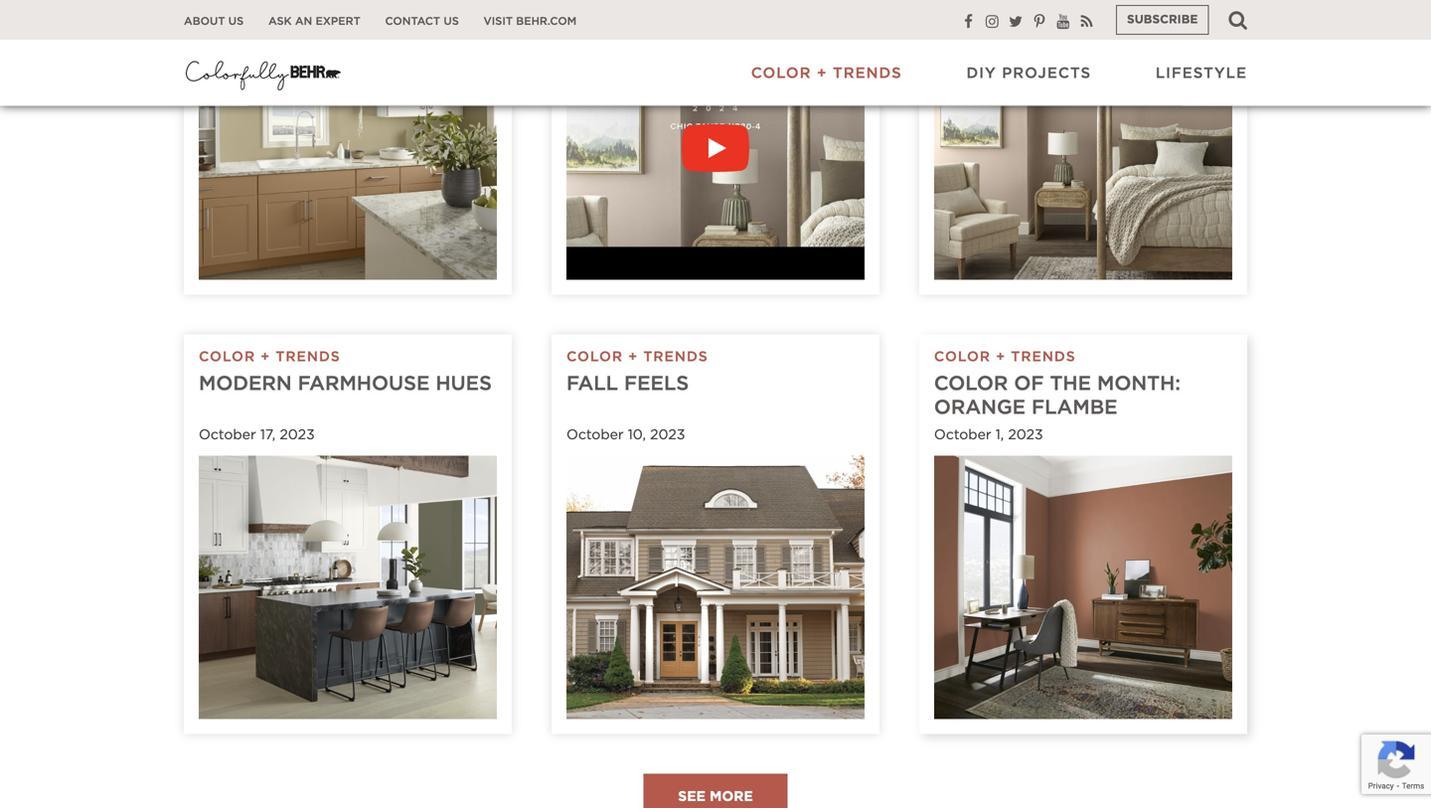 Task type: vqa. For each thing, say whether or not it's contained in the screenshot.
3rd Learn More from the right
no



Task type: locate. For each thing, give the bounding box(es) containing it.
hues
[[436, 374, 492, 394]]

us right the contact
[[444, 16, 459, 27]]

trends inside the color + trends modern farmhouse hues
[[276, 350, 341, 364]]

october 10, 2023
[[567, 428, 685, 442]]

the
[[1050, 374, 1091, 394]]

2 us from the left
[[444, 16, 459, 27]]

october left the 10,
[[567, 428, 624, 442]]

october left 17,
[[199, 428, 256, 442]]

ask
[[268, 16, 292, 27]]

color of the month: orange flambe link
[[934, 374, 1181, 418]]

1 us from the left
[[228, 16, 244, 27]]

+ for modern farmhouse hues
[[261, 350, 271, 364]]

about us link
[[184, 14, 244, 29]]

+ inside color + trends color of the month: orange flambe
[[996, 350, 1006, 364]]

color for color of the month: orange flambe
[[934, 350, 991, 364]]

october
[[199, 428, 256, 442], [567, 428, 624, 442], [934, 428, 992, 442]]

1 october from the left
[[199, 428, 256, 442]]

color
[[751, 66, 812, 81], [199, 350, 256, 364], [567, 350, 623, 364], [934, 350, 991, 364], [934, 374, 1008, 394]]

subscribe link
[[1116, 5, 1209, 35]]

color + trends color of the month: orange flambe
[[934, 350, 1181, 418]]

lifestyle link
[[1156, 64, 1248, 83]]

diy
[[967, 66, 997, 81]]

2 horizontal spatial 2023
[[1008, 428, 1043, 442]]

10,
[[628, 428, 646, 442]]

2 october from the left
[[567, 428, 624, 442]]

us
[[228, 16, 244, 27], [444, 16, 459, 27]]

october down the orange
[[934, 428, 992, 442]]

us for contact us
[[444, 16, 459, 27]]

2023 right the 10,
[[650, 428, 685, 442]]

3 2023 from the left
[[1008, 428, 1043, 442]]

trends for fall feels
[[643, 350, 708, 364]]

about
[[184, 16, 225, 27]]

+ inside color + trends fall feels
[[628, 350, 638, 364]]

fall
[[567, 374, 618, 394]]

trends for modern farmhouse hues
[[276, 350, 341, 364]]

0 horizontal spatial 2023
[[280, 428, 315, 442]]

ask an expert link
[[268, 14, 361, 29]]

1 horizontal spatial us
[[444, 16, 459, 27]]

subscribe
[[1127, 14, 1198, 26]]

2 horizontal spatial october
[[934, 428, 992, 442]]

about us
[[184, 16, 244, 27]]

2023 right 1,
[[1008, 428, 1043, 442]]

projects
[[1002, 66, 1092, 81]]

feels
[[624, 374, 689, 394]]

of
[[1014, 374, 1044, 394]]

october 17, 2023
[[199, 428, 315, 442]]

3 october from the left
[[934, 428, 992, 442]]

trends
[[833, 66, 902, 81], [276, 350, 341, 364], [643, 350, 708, 364], [1011, 350, 1076, 364]]

2 2023 from the left
[[650, 428, 685, 442]]

diy projects link
[[967, 64, 1092, 83]]

october for fall feels
[[567, 428, 624, 442]]

an
[[295, 16, 312, 27]]

modern farmhouse hues link
[[199, 374, 492, 394]]

trends inside color + trends color of the month: orange flambe
[[1011, 350, 1076, 364]]

1 horizontal spatial october
[[567, 428, 624, 442]]

colorfully behr image
[[184, 55, 343, 94]]

color inside the color + trends modern farmhouse hues
[[199, 350, 256, 364]]

+ inside the color + trends modern farmhouse hues
[[261, 350, 271, 364]]

2023 for feels
[[650, 428, 685, 442]]

0 horizontal spatial october
[[199, 428, 256, 442]]

1 horizontal spatial 2023
[[650, 428, 685, 442]]

october for modern farmhouse hues
[[199, 428, 256, 442]]

contact us
[[385, 16, 459, 27]]

us right about
[[228, 16, 244, 27]]

+
[[817, 66, 828, 81], [261, 350, 271, 364], [628, 350, 638, 364], [996, 350, 1006, 364]]

farmhouse
[[298, 374, 430, 394]]

+ for fall feels
[[628, 350, 638, 364]]

trends inside color + trends fall feels
[[643, 350, 708, 364]]

1 2023 from the left
[[280, 428, 315, 442]]

2023 right 17,
[[280, 428, 315, 442]]

2023
[[280, 428, 315, 442], [650, 428, 685, 442], [1008, 428, 1043, 442]]

featured image image
[[199, 16, 497, 280], [934, 16, 1233, 280], [199, 456, 497, 719], [567, 456, 865, 719], [934, 456, 1233, 719]]

0 horizontal spatial us
[[228, 16, 244, 27]]

color inside color + trends fall feels
[[567, 350, 623, 364]]

lifestyle
[[1156, 66, 1248, 81]]

contact
[[385, 16, 440, 27]]

1,
[[996, 428, 1004, 442]]



Task type: describe. For each thing, give the bounding box(es) containing it.
contact us link
[[385, 14, 459, 29]]

see
[[678, 790, 706, 804]]

2023 for of
[[1008, 428, 1043, 442]]

featured image image for fall feels
[[567, 456, 865, 719]]

color + trends modern farmhouse hues
[[199, 350, 492, 394]]

month:
[[1097, 374, 1181, 394]]

behr.com
[[516, 16, 577, 27]]

color + trends link
[[751, 64, 902, 83]]

trends for color of the month: orange flambe
[[1011, 350, 1076, 364]]

color + trends fall feels
[[567, 350, 708, 394]]

+ for color of the month: orange flambe
[[996, 350, 1006, 364]]

diy projects
[[967, 66, 1092, 81]]

17,
[[260, 428, 276, 442]]

2023 for farmhouse
[[280, 428, 315, 442]]

us for about us
[[228, 16, 244, 27]]

modern
[[199, 374, 292, 394]]

featured image image for color of the month: orange flambe
[[934, 456, 1233, 719]]

visit behr.com
[[484, 16, 577, 27]]

color + trends
[[751, 66, 902, 81]]

more
[[710, 790, 753, 804]]

featured image image for modern farmhouse hues
[[199, 456, 497, 719]]

fall feels link
[[567, 374, 689, 394]]

search image
[[1229, 10, 1248, 30]]

color for modern farmhouse hues
[[199, 350, 256, 364]]

visit
[[484, 16, 513, 27]]

orange
[[934, 398, 1026, 418]]

see more
[[678, 790, 753, 804]]

ask an expert
[[268, 16, 361, 27]]

flambe
[[1032, 398, 1118, 418]]

color for fall feels
[[567, 350, 623, 364]]

visit behr.com link
[[484, 14, 577, 29]]

october for color of the month: orange flambe
[[934, 428, 992, 442]]

october 1, 2023
[[934, 428, 1043, 442]]

expert
[[316, 16, 361, 27]]



